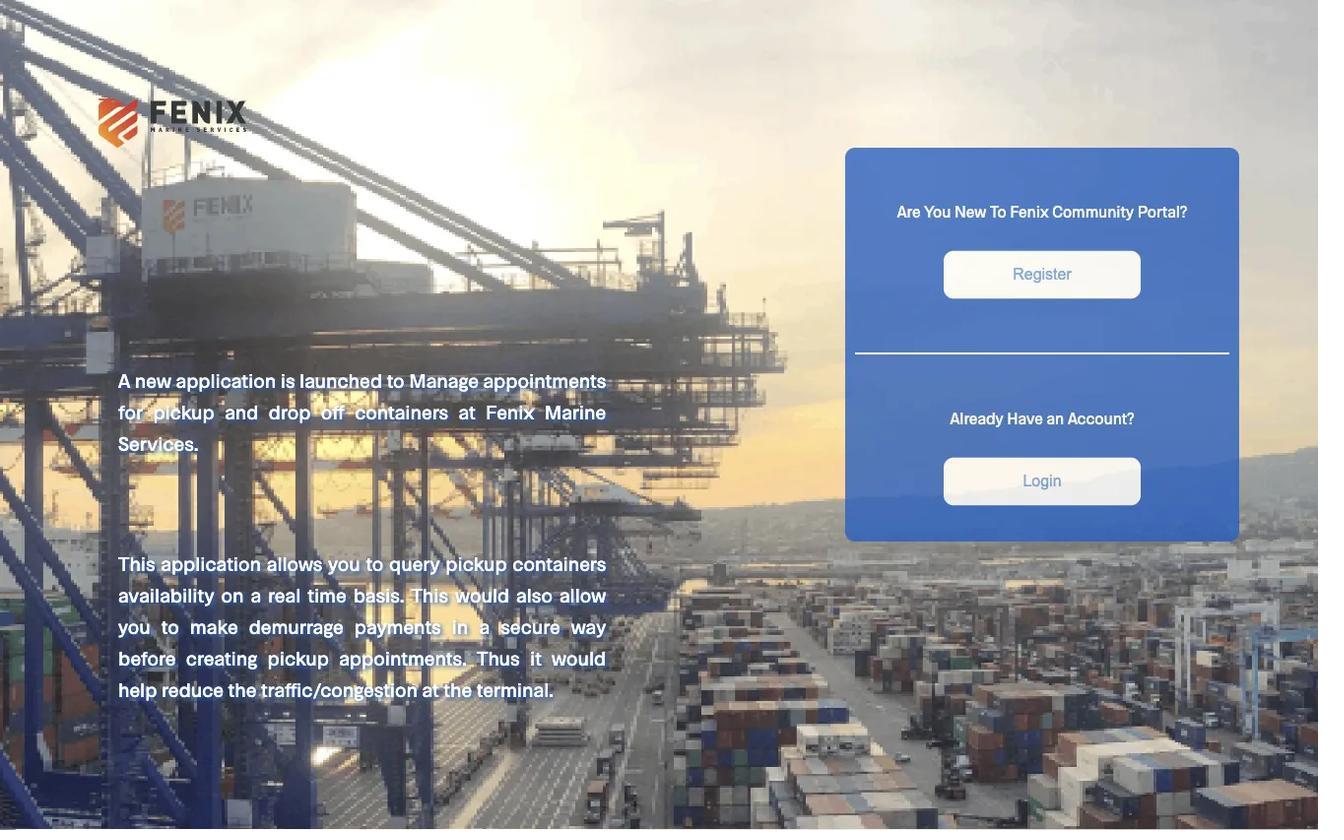 Task type: describe. For each thing, give the bounding box(es) containing it.
way
[[571, 615, 606, 639]]

appointments.
[[339, 646, 467, 670]]

login
[[1023, 473, 1062, 491]]

0 vertical spatial a
[[251, 583, 261, 607]]

account?
[[1068, 408, 1135, 427]]

register button
[[944, 251, 1141, 299]]

allow
[[560, 583, 606, 607]]

1 horizontal spatial would
[[552, 646, 606, 670]]

at inside the a new application is launched to manage appointments for pickup and drop off containers at fenix marine services.
[[459, 400, 476, 424]]

reduce
[[162, 678, 224, 702]]

and
[[225, 400, 259, 424]]

application inside this application allows you to query pickup containers availability on a real time basis. this would also allow you to make demurrage payments in a secure way before creating pickup appointments. thus it would help reduce the traffic/congestion at the terminal.
[[161, 552, 261, 576]]

for
[[118, 400, 143, 424]]

1 horizontal spatial fenix
[[1010, 202, 1049, 220]]

1 vertical spatial to
[[366, 552, 384, 576]]

launched
[[300, 369, 382, 392]]

allows
[[267, 552, 322, 576]]

pickup inside the a new application is launched to manage appointments for pickup and drop off containers at fenix marine services.
[[153, 400, 215, 424]]

have
[[1007, 408, 1044, 427]]

help
[[118, 678, 157, 702]]

creating
[[186, 646, 257, 670]]

real
[[268, 583, 301, 607]]

off
[[321, 400, 345, 424]]

new
[[955, 202, 987, 220]]

also
[[516, 583, 553, 607]]

a
[[118, 369, 130, 392]]

time
[[308, 583, 347, 607]]

drop
[[269, 400, 311, 424]]

to inside the a new application is launched to manage appointments for pickup and drop off containers at fenix marine services.
[[387, 369, 405, 392]]

1 horizontal spatial pickup
[[268, 646, 329, 670]]

containers inside the a new application is launched to manage appointments for pickup and drop off containers at fenix marine services.
[[355, 400, 448, 424]]

demurrage
[[249, 615, 344, 639]]

0 horizontal spatial you
[[118, 615, 150, 639]]

a new application is launched to manage appointments for pickup and drop off containers at fenix marine services.
[[118, 369, 606, 455]]

an
[[1047, 408, 1065, 427]]

portal?
[[1138, 202, 1188, 220]]

0 horizontal spatial would
[[455, 583, 510, 607]]

terminal.
[[477, 678, 554, 702]]

are
[[897, 202, 921, 220]]

this application allows you to query pickup containers availability on a real time basis. this would also allow you to make demurrage payments in a secure way before creating pickup appointments. thus it would help reduce the traffic/congestion at the terminal.
[[118, 552, 606, 702]]



Task type: locate. For each thing, give the bounding box(es) containing it.
are you new to fenix community portal?
[[897, 202, 1188, 220]]

2 the from the left
[[444, 678, 472, 702]]

you up before
[[118, 615, 150, 639]]

0 vertical spatial application
[[176, 369, 276, 392]]

register
[[1013, 266, 1072, 284]]

is
[[281, 369, 295, 392]]

would down "way"
[[552, 646, 606, 670]]

the left terminal.
[[444, 678, 472, 702]]

1 horizontal spatial the
[[444, 678, 472, 702]]

application up on
[[161, 552, 261, 576]]

application up and
[[176, 369, 276, 392]]

at down manage
[[459, 400, 476, 424]]

0 horizontal spatial a
[[251, 583, 261, 607]]

the down creating
[[228, 678, 257, 702]]

would
[[455, 583, 510, 607], [552, 646, 606, 670]]

1 vertical spatial a
[[479, 615, 490, 639]]

0 horizontal spatial containers
[[355, 400, 448, 424]]

you
[[924, 202, 951, 220]]

1 vertical spatial application
[[161, 552, 261, 576]]

appointments
[[483, 369, 606, 392]]

a
[[251, 583, 261, 607], [479, 615, 490, 639]]

containers
[[355, 400, 448, 424], [513, 552, 606, 576]]

make
[[190, 615, 238, 639]]

0 vertical spatial you
[[328, 552, 360, 576]]

1 vertical spatial pickup
[[446, 552, 507, 576]]

2 horizontal spatial to
[[387, 369, 405, 392]]

0 horizontal spatial the
[[228, 678, 257, 702]]

on
[[221, 583, 244, 607]]

would up in
[[455, 583, 510, 607]]

0 horizontal spatial to
[[161, 615, 179, 639]]

2 vertical spatial pickup
[[268, 646, 329, 670]]

to
[[990, 202, 1007, 220]]

already have an account?
[[951, 408, 1135, 427]]

2 vertical spatial to
[[161, 615, 179, 639]]

fenix down the appointments
[[486, 400, 534, 424]]

in
[[452, 615, 468, 639]]

0 vertical spatial fenix
[[1010, 202, 1049, 220]]

0 vertical spatial pickup
[[153, 400, 215, 424]]

0 horizontal spatial this
[[118, 552, 155, 576]]

2 horizontal spatial pickup
[[446, 552, 507, 576]]

new
[[135, 369, 171, 392]]

you up "time" on the left
[[328, 552, 360, 576]]

0 vertical spatial at
[[459, 400, 476, 424]]

0 horizontal spatial at
[[422, 678, 439, 702]]

thus
[[477, 646, 520, 670]]

1 vertical spatial you
[[118, 615, 150, 639]]

login button
[[944, 458, 1141, 506]]

fenix inside the a new application is launched to manage appointments for pickup and drop off containers at fenix marine services.
[[486, 400, 534, 424]]

1 horizontal spatial at
[[459, 400, 476, 424]]

manage
[[409, 369, 479, 392]]

to up "basis."
[[366, 552, 384, 576]]

0 horizontal spatial fenix
[[486, 400, 534, 424]]

1 vertical spatial fenix
[[486, 400, 534, 424]]

availability
[[118, 583, 214, 607]]

pickup down demurrage
[[268, 646, 329, 670]]

traffic/congestion
[[261, 678, 418, 702]]

pickup right query
[[446, 552, 507, 576]]

this down query
[[411, 583, 448, 607]]

1 horizontal spatial this
[[411, 583, 448, 607]]

1 horizontal spatial you
[[328, 552, 360, 576]]

at
[[459, 400, 476, 424], [422, 678, 439, 702]]

1 horizontal spatial a
[[479, 615, 490, 639]]

it
[[530, 646, 542, 670]]

payments
[[355, 615, 441, 639]]

the
[[228, 678, 257, 702], [444, 678, 472, 702]]

1 horizontal spatial containers
[[513, 552, 606, 576]]

1 vertical spatial this
[[411, 583, 448, 607]]

at inside this application allows you to query pickup containers availability on a real time basis. this would also allow you to make demurrage payments in a secure way before creating pickup appointments. thus it would help reduce the traffic/congestion at the terminal.
[[422, 678, 439, 702]]

to left manage
[[387, 369, 405, 392]]

0 vertical spatial containers
[[355, 400, 448, 424]]

this
[[118, 552, 155, 576], [411, 583, 448, 607]]

application
[[176, 369, 276, 392], [161, 552, 261, 576]]

a right on
[[251, 583, 261, 607]]

you
[[328, 552, 360, 576], [118, 615, 150, 639]]

a right in
[[479, 615, 490, 639]]

1 horizontal spatial to
[[366, 552, 384, 576]]

containers up "allow"
[[513, 552, 606, 576]]

1 vertical spatial would
[[552, 646, 606, 670]]

query
[[389, 552, 440, 576]]

to down availability
[[161, 615, 179, 639]]

0 vertical spatial would
[[455, 583, 510, 607]]

pickup up services.
[[153, 400, 215, 424]]

services.
[[118, 432, 199, 455]]

before
[[118, 646, 176, 670]]

0 horizontal spatial pickup
[[153, 400, 215, 424]]

fenix right to
[[1010, 202, 1049, 220]]

already
[[951, 408, 1004, 427]]

marine
[[545, 400, 606, 424]]

1 the from the left
[[228, 678, 257, 702]]

basis.
[[353, 583, 405, 607]]

at down appointments.
[[422, 678, 439, 702]]

to
[[387, 369, 405, 392], [366, 552, 384, 576], [161, 615, 179, 639]]

fenix
[[1010, 202, 1049, 220], [486, 400, 534, 424]]

pickup
[[153, 400, 215, 424], [446, 552, 507, 576], [268, 646, 329, 670]]

containers inside this application allows you to query pickup containers availability on a real time basis. this would also allow you to make demurrage payments in a secure way before creating pickup appointments. thus it would help reduce the traffic/congestion at the terminal.
[[513, 552, 606, 576]]

application inside the a new application is launched to manage appointments for pickup and drop off containers at fenix marine services.
[[176, 369, 276, 392]]

0 vertical spatial this
[[118, 552, 155, 576]]

1 vertical spatial containers
[[513, 552, 606, 576]]

secure
[[501, 615, 560, 639]]

community
[[1053, 202, 1134, 220]]

1 vertical spatial at
[[422, 678, 439, 702]]

0 vertical spatial to
[[387, 369, 405, 392]]

this up availability
[[118, 552, 155, 576]]

containers down manage
[[355, 400, 448, 424]]



Task type: vqa. For each thing, say whether or not it's contained in the screenshot.
6th cell from the top of the page
no



